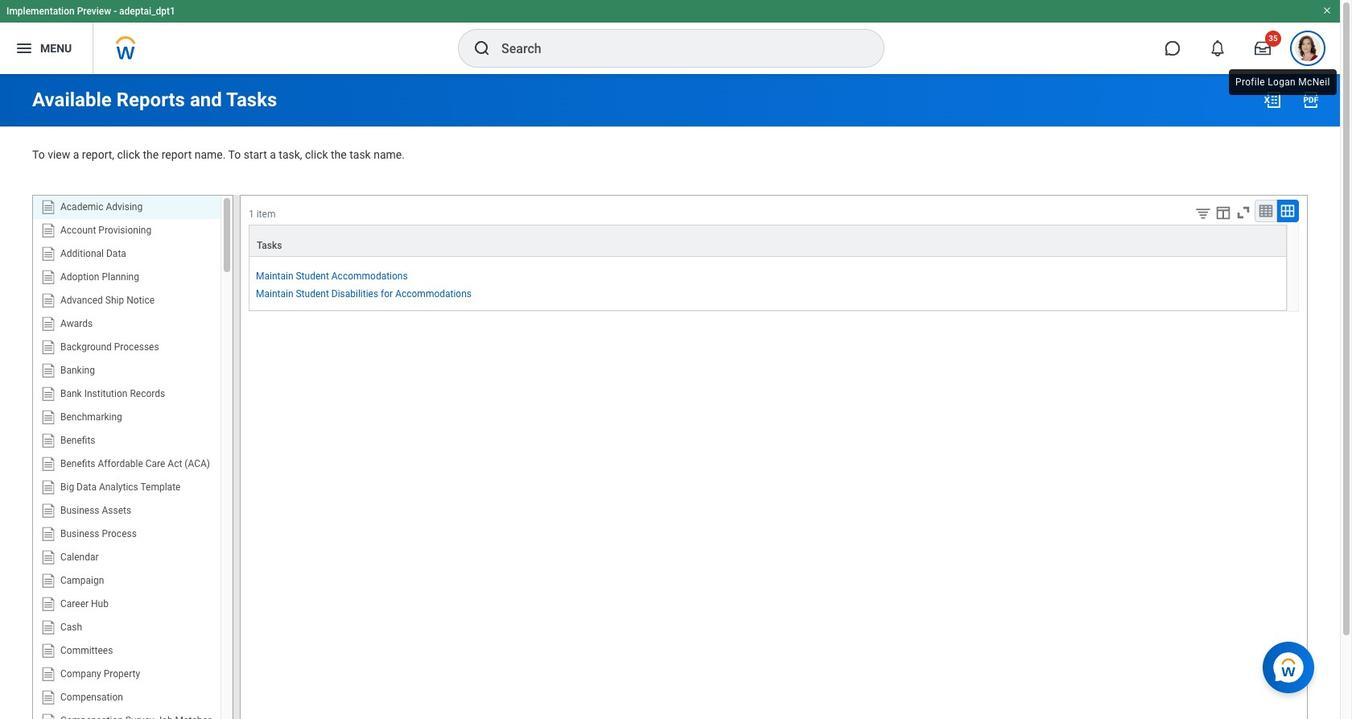 Task type: vqa. For each thing, say whether or not it's contained in the screenshot.
list to the left
no



Task type: describe. For each thing, give the bounding box(es) containing it.
35
[[1269, 34, 1278, 43]]

35 button
[[1246, 31, 1282, 66]]

1 a from the left
[[73, 148, 79, 161]]

disabilities
[[332, 288, 379, 299]]

2 student from the top
[[296, 288, 329, 299]]

implementation
[[6, 6, 75, 17]]

1 item
[[249, 208, 276, 219]]

cash
[[60, 621, 82, 633]]

benchmarking
[[60, 411, 122, 422]]

0 vertical spatial accommodations
[[332, 270, 408, 282]]

close environment banner image
[[1323, 6, 1333, 15]]

analytics
[[99, 481, 138, 492]]

provisioning
[[99, 224, 152, 236]]

fullscreen image
[[1235, 203, 1253, 221]]

academic advising
[[60, 201, 143, 212]]

business process
[[60, 528, 137, 539]]

academic
[[60, 201, 103, 212]]

campaign
[[60, 575, 104, 586]]

business for business assets
[[60, 505, 99, 516]]

select to filter grid data image
[[1195, 204, 1213, 221]]

notice
[[127, 294, 155, 306]]

adeptai_dpt1
[[119, 6, 175, 17]]

maintain student accommodations maintain student disabilities for accommodations
[[256, 270, 472, 299]]

1 maintain from the top
[[256, 270, 294, 282]]

bank
[[60, 388, 82, 399]]

account
[[60, 224, 96, 236]]

maintain student disabilities for accommodations link
[[256, 285, 472, 299]]

advanced
[[60, 294, 103, 306]]

adoption planning
[[60, 271, 139, 282]]

adoption
[[60, 271, 99, 282]]

process
[[102, 528, 137, 539]]

tasks row
[[249, 224, 1288, 257]]

background
[[60, 341, 112, 352]]

view
[[48, 148, 70, 161]]

institution
[[84, 388, 128, 399]]

search image
[[473, 39, 492, 58]]

justify image
[[14, 39, 34, 58]]

available reports and tasks main content
[[0, 74, 1341, 719]]

records
[[130, 388, 165, 399]]

0 vertical spatial tasks
[[226, 89, 277, 111]]

expand table image
[[1280, 203, 1296, 219]]

1 the from the left
[[143, 148, 159, 161]]

logan
[[1268, 76, 1296, 88]]

click to view/edit grid preferences image
[[1215, 203, 1233, 221]]

hub
[[91, 598, 109, 609]]

1 name. from the left
[[195, 148, 226, 161]]

big data analytics template
[[60, 481, 181, 492]]

report
[[162, 148, 192, 161]]

processes
[[114, 341, 159, 352]]

company
[[60, 668, 101, 679]]

Search Workday  search field
[[502, 31, 851, 66]]

task,
[[279, 148, 302, 161]]

planning
[[102, 271, 139, 282]]

2 maintain from the top
[[256, 288, 294, 299]]

2 a from the left
[[270, 148, 276, 161]]

2 click from the left
[[305, 148, 328, 161]]

business for business process
[[60, 528, 99, 539]]

menu button
[[0, 23, 93, 74]]

business assets
[[60, 505, 131, 516]]

profile logan mcneil
[[1236, 76, 1331, 88]]

notifications large image
[[1210, 40, 1226, 56]]

1 student from the top
[[296, 270, 329, 282]]

career
[[60, 598, 89, 609]]

benefits for benefits
[[60, 434, 95, 446]]



Task type: locate. For each thing, give the bounding box(es) containing it.
a right start
[[270, 148, 276, 161]]

affordable
[[98, 458, 143, 469]]

1 horizontal spatial name.
[[374, 148, 405, 161]]

1 vertical spatial accommodations
[[395, 288, 472, 299]]

tasks button
[[250, 225, 1287, 256]]

compensation
[[60, 691, 123, 703]]

name. right task
[[374, 148, 405, 161]]

0 horizontal spatial name.
[[195, 148, 226, 161]]

business
[[60, 505, 99, 516], [60, 528, 99, 539]]

tasks inside popup button
[[257, 240, 282, 251]]

accommodations
[[332, 270, 408, 282], [395, 288, 472, 299]]

start
[[244, 148, 267, 161]]

1 benefits from the top
[[60, 434, 95, 446]]

0 horizontal spatial a
[[73, 148, 79, 161]]

2 to from the left
[[228, 148, 241, 161]]

data for big
[[77, 481, 97, 492]]

report,
[[82, 148, 114, 161]]

1 horizontal spatial the
[[331, 148, 347, 161]]

to left view
[[32, 148, 45, 161]]

0 horizontal spatial to
[[32, 148, 45, 161]]

a right view
[[73, 148, 79, 161]]

0 vertical spatial data
[[106, 248, 126, 259]]

view printable version (pdf) image
[[1302, 90, 1321, 110]]

a
[[73, 148, 79, 161], [270, 148, 276, 161]]

to left start
[[228, 148, 241, 161]]

the
[[143, 148, 159, 161], [331, 148, 347, 161]]

data up 'planning'
[[106, 248, 126, 259]]

benefits affordable care act (aca)
[[60, 458, 210, 469]]

items selected list
[[256, 267, 472, 300]]

benefits up the big on the left of page
[[60, 458, 95, 469]]

1 vertical spatial maintain
[[256, 288, 294, 299]]

assets
[[102, 505, 131, 516]]

-
[[114, 6, 117, 17]]

accommodations up maintain student disabilities for accommodations link
[[332, 270, 408, 282]]

available
[[32, 89, 112, 111]]

big
[[60, 481, 74, 492]]

account provisioning
[[60, 224, 152, 236]]

toolbar
[[1183, 199, 1300, 224]]

additional
[[60, 248, 104, 259]]

1 horizontal spatial click
[[305, 148, 328, 161]]

preview
[[77, 6, 111, 17]]

2 benefits from the top
[[60, 458, 95, 469]]

act
[[168, 458, 182, 469]]

1 click from the left
[[117, 148, 140, 161]]

0 horizontal spatial the
[[143, 148, 159, 161]]

menu
[[40, 42, 72, 54]]

maintain student accommodations link
[[256, 267, 408, 282]]

click right task, on the top of the page
[[305, 148, 328, 161]]

available reports and tasks
[[32, 89, 277, 111]]

data for additional
[[106, 248, 126, 259]]

care
[[146, 458, 165, 469]]

advanced ship notice
[[60, 294, 155, 306]]

profile logan mcneil tooltip
[[1226, 66, 1340, 98]]

profile logan mcneil image
[[1296, 35, 1321, 64]]

tasks down item
[[257, 240, 282, 251]]

1 horizontal spatial a
[[270, 148, 276, 161]]

accommodations right for
[[395, 288, 472, 299]]

0 horizontal spatial click
[[117, 148, 140, 161]]

data
[[106, 248, 126, 259], [77, 481, 97, 492]]

0 vertical spatial maintain
[[256, 270, 294, 282]]

maintain
[[256, 270, 294, 282], [256, 288, 294, 299]]

click
[[117, 148, 140, 161], [305, 148, 328, 161]]

benefits for benefits affordable care act (aca)
[[60, 458, 95, 469]]

2 the from the left
[[331, 148, 347, 161]]

inbox large image
[[1255, 40, 1271, 56]]

maintain down item
[[256, 270, 294, 282]]

1 horizontal spatial to
[[228, 148, 241, 161]]

reports
[[117, 89, 185, 111]]

banking
[[60, 364, 95, 376]]

0 vertical spatial benefits
[[60, 434, 95, 446]]

student
[[296, 270, 329, 282], [296, 288, 329, 299]]

company property
[[60, 668, 140, 679]]

1 vertical spatial benefits
[[60, 458, 95, 469]]

awards
[[60, 318, 93, 329]]

bank institution records
[[60, 388, 165, 399]]

template
[[141, 481, 181, 492]]

click right report,
[[117, 148, 140, 161]]

export to excel image
[[1263, 90, 1283, 110]]

advising
[[106, 201, 143, 212]]

additional data
[[60, 248, 126, 259]]

career hub
[[60, 598, 109, 609]]

benefits down benchmarking
[[60, 434, 95, 446]]

property
[[104, 668, 140, 679]]

mcneil
[[1299, 76, 1331, 88]]

task
[[350, 148, 371, 161]]

business down the big on the left of page
[[60, 505, 99, 516]]

implementation preview -   adeptai_dpt1
[[6, 6, 175, 17]]

profile
[[1236, 76, 1266, 88]]

0 vertical spatial student
[[296, 270, 329, 282]]

name.
[[195, 148, 226, 161], [374, 148, 405, 161]]

item
[[257, 208, 276, 219]]

toolbar inside available reports and tasks main content
[[1183, 199, 1300, 224]]

calendar
[[60, 551, 99, 563]]

data right the big on the left of page
[[77, 481, 97, 492]]

1 vertical spatial data
[[77, 481, 97, 492]]

student down maintain student accommodations link
[[296, 288, 329, 299]]

to view a report, click the report name. to start a task, click the task name.
[[32, 148, 405, 161]]

committees
[[60, 645, 113, 656]]

2 name. from the left
[[374, 148, 405, 161]]

1
[[249, 208, 254, 219]]

(aca)
[[185, 458, 210, 469]]

2 business from the top
[[60, 528, 99, 539]]

business up calendar
[[60, 528, 99, 539]]

0 horizontal spatial data
[[77, 481, 97, 492]]

table image
[[1259, 203, 1275, 219]]

tasks right and
[[226, 89, 277, 111]]

1 to from the left
[[32, 148, 45, 161]]

name. right report
[[195, 148, 226, 161]]

1 vertical spatial business
[[60, 528, 99, 539]]

1 horizontal spatial data
[[106, 248, 126, 259]]

1 business from the top
[[60, 505, 99, 516]]

tasks
[[226, 89, 277, 111], [257, 240, 282, 251]]

for
[[381, 288, 393, 299]]

0 vertical spatial business
[[60, 505, 99, 516]]

ship
[[105, 294, 124, 306]]

1 vertical spatial tasks
[[257, 240, 282, 251]]

the left report
[[143, 148, 159, 161]]

the left task
[[331, 148, 347, 161]]

student up maintain student disabilities for accommodations link
[[296, 270, 329, 282]]

to
[[32, 148, 45, 161], [228, 148, 241, 161]]

maintain down maintain student accommodations link
[[256, 288, 294, 299]]

benefits
[[60, 434, 95, 446], [60, 458, 95, 469]]

and
[[190, 89, 222, 111]]

background processes
[[60, 341, 159, 352]]

1 vertical spatial student
[[296, 288, 329, 299]]

menu banner
[[0, 0, 1341, 74]]



